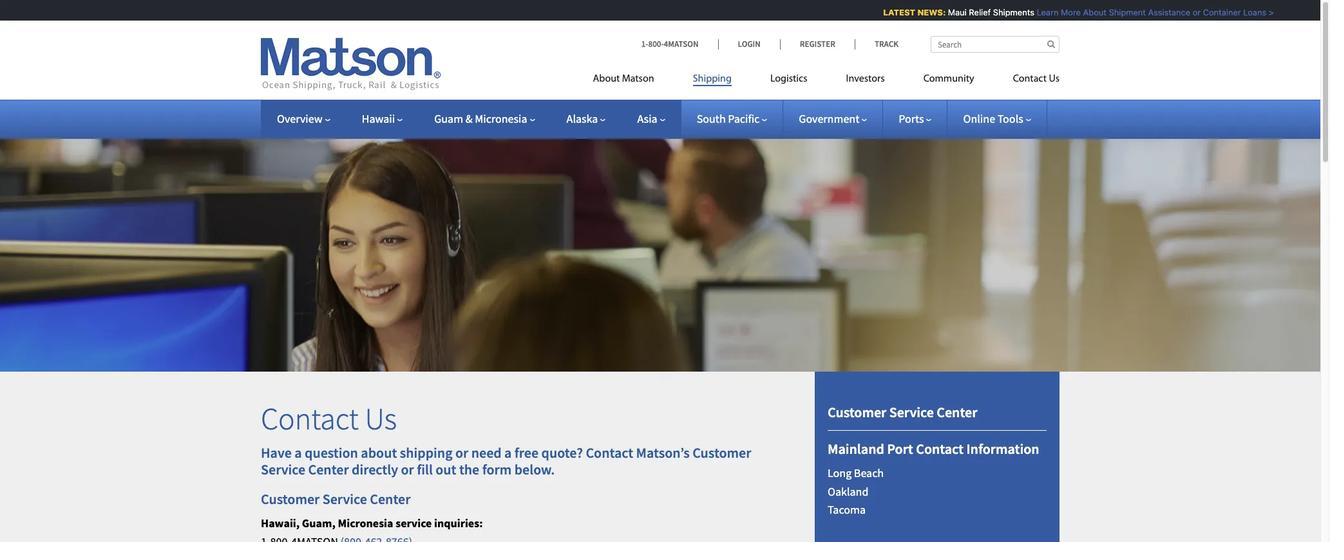 Task type: describe. For each thing, give the bounding box(es) containing it.
assistance
[[1143, 7, 1185, 17]]

1 a from the left
[[294, 444, 302, 462]]

banner image
[[0, 119, 1320, 372]]

free
[[515, 444, 539, 462]]

section containing customer service center
[[799, 372, 1076, 543]]

need
[[471, 444, 502, 462]]

investors link
[[827, 68, 904, 94]]

investors
[[846, 74, 885, 84]]

have a question about shipping or need a free quote? contact matson's customer service center directly or fill out the form below.
[[261, 444, 751, 479]]

long
[[828, 466, 852, 481]]

guam,
[[302, 516, 335, 531]]

alaska
[[567, 111, 598, 126]]

contact up question
[[261, 400, 359, 439]]

learn
[[1032, 7, 1054, 17]]

shipping
[[400, 444, 453, 462]]

hawaii link
[[362, 111, 403, 126]]

community
[[923, 74, 974, 84]]

service
[[396, 516, 432, 531]]

latest news: maui relief shipments learn more about shipment assistance or container loans >
[[878, 7, 1269, 17]]

2 vertical spatial service
[[322, 491, 367, 509]]

more
[[1056, 7, 1076, 17]]

about matson link
[[593, 68, 673, 94]]

2 horizontal spatial center
[[937, 404, 977, 422]]

alaska link
[[567, 111, 606, 126]]

oakland link
[[828, 485, 869, 500]]

quote?
[[541, 444, 583, 462]]

directly
[[352, 461, 398, 479]]

online tools
[[963, 111, 1023, 126]]

login link
[[718, 39, 780, 50]]

south pacific
[[697, 111, 760, 126]]

1-
[[641, 39, 648, 50]]

oakland
[[828, 485, 869, 500]]

Search search field
[[931, 36, 1060, 53]]

0 vertical spatial about
[[1078, 7, 1102, 17]]

asia
[[637, 111, 657, 126]]

logistics link
[[751, 68, 827, 94]]

2 vertical spatial center
[[370, 491, 411, 509]]

0 horizontal spatial or
[[401, 461, 414, 479]]

>
[[1264, 7, 1269, 17]]

mainland
[[828, 441, 884, 459]]

search image
[[1047, 40, 1055, 48]]

0 vertical spatial customer
[[828, 404, 886, 422]]

about matson
[[593, 74, 654, 84]]

loans
[[1238, 7, 1261, 17]]

the
[[459, 461, 479, 479]]

asia link
[[637, 111, 665, 126]]

&
[[465, 111, 473, 126]]

have
[[261, 444, 292, 462]]

guam & micronesia link
[[434, 111, 535, 126]]

ports link
[[899, 111, 932, 126]]

register link
[[780, 39, 855, 50]]

shipment
[[1104, 7, 1141, 17]]

long beach link
[[828, 466, 884, 481]]

tacoma
[[828, 503, 866, 518]]

2 a from the left
[[504, 444, 512, 462]]

1-800-4matson
[[641, 39, 699, 50]]

track link
[[855, 39, 899, 50]]

south
[[697, 111, 726, 126]]

relief
[[964, 7, 986, 17]]

hawaii,
[[261, 516, 300, 531]]

contact us inside top menu navigation
[[1013, 74, 1060, 84]]

inquiries:
[[434, 516, 483, 531]]

beach
[[854, 466, 884, 481]]



Task type: vqa. For each thing, say whether or not it's contained in the screenshot.
those
no



Task type: locate. For each thing, give the bounding box(es) containing it.
or left the container
[[1188, 7, 1196, 17]]

track
[[875, 39, 899, 50]]

service up port
[[889, 404, 934, 422]]

online
[[963, 111, 995, 126]]

micronesia
[[475, 111, 527, 126], [338, 516, 393, 531]]

shipping
[[693, 74, 732, 84]]

1-800-4matson link
[[641, 39, 718, 50]]

shipping link
[[673, 68, 751, 94]]

service up hawaii,
[[261, 461, 305, 479]]

2 horizontal spatial customer
[[828, 404, 886, 422]]

about right more
[[1078, 7, 1102, 17]]

customer inside have a question about shipping or need a free quote? contact matson's customer service center directly or fill out the form below.
[[692, 444, 751, 462]]

contact inside have a question about shipping or need a free quote? contact matson's customer service center directly or fill out the form below.
[[586, 444, 633, 462]]

container
[[1198, 7, 1236, 17]]

micronesia for guam,
[[338, 516, 393, 531]]

1 horizontal spatial center
[[370, 491, 411, 509]]

1 vertical spatial center
[[308, 461, 349, 479]]

tools
[[997, 111, 1023, 126]]

top menu navigation
[[593, 68, 1060, 94]]

1 vertical spatial us
[[365, 400, 397, 439]]

overview link
[[277, 111, 330, 126]]

question
[[305, 444, 358, 462]]

contact us down search image at the right top
[[1013, 74, 1060, 84]]

0 vertical spatial service
[[889, 404, 934, 422]]

shipments
[[988, 7, 1029, 17]]

customer right matson's
[[692, 444, 751, 462]]

blue matson logo with ocean, shipping, truck, rail and logistics written beneath it. image
[[261, 38, 441, 91]]

government
[[799, 111, 859, 126]]

0 horizontal spatial contact us
[[261, 400, 397, 439]]

contact inside contact us link
[[1013, 74, 1047, 84]]

micronesia right guam,
[[338, 516, 393, 531]]

0 vertical spatial customer service center
[[828, 404, 977, 422]]

center left directly
[[308, 461, 349, 479]]

contact us up question
[[261, 400, 397, 439]]

tacoma link
[[828, 503, 866, 518]]

0 vertical spatial us
[[1049, 74, 1060, 84]]

information
[[966, 441, 1039, 459]]

1 horizontal spatial customer
[[692, 444, 751, 462]]

form
[[482, 461, 512, 479]]

guam & micronesia
[[434, 111, 527, 126]]

1 horizontal spatial micronesia
[[475, 111, 527, 126]]

0 horizontal spatial us
[[365, 400, 397, 439]]

customer up hawaii,
[[261, 491, 320, 509]]

a left free
[[504, 444, 512, 462]]

matson
[[622, 74, 654, 84]]

1 horizontal spatial customer service center
[[828, 404, 977, 422]]

service
[[889, 404, 934, 422], [261, 461, 305, 479], [322, 491, 367, 509]]

customer up mainland
[[828, 404, 886, 422]]

1 vertical spatial micronesia
[[338, 516, 393, 531]]

us up about
[[365, 400, 397, 439]]

0 vertical spatial contact us
[[1013, 74, 1060, 84]]

section
[[799, 372, 1076, 543]]

logistics
[[770, 74, 807, 84]]

learn more about shipment assistance or container loans > link
[[1032, 7, 1269, 17]]

micronesia for &
[[475, 111, 527, 126]]

1 vertical spatial service
[[261, 461, 305, 479]]

1 horizontal spatial service
[[322, 491, 367, 509]]

0 horizontal spatial customer
[[261, 491, 320, 509]]

0 vertical spatial micronesia
[[475, 111, 527, 126]]

hawaii
[[362, 111, 395, 126]]

0 horizontal spatial center
[[308, 461, 349, 479]]

contact right port
[[916, 441, 964, 459]]

800-
[[648, 39, 664, 50]]

about
[[361, 444, 397, 462]]

center up mainland port contact information
[[937, 404, 977, 422]]

guam
[[434, 111, 463, 126]]

2 horizontal spatial or
[[1188, 7, 1196, 17]]

contact us link
[[994, 68, 1060, 94]]

1 vertical spatial customer service center
[[261, 491, 411, 509]]

4matson
[[664, 39, 699, 50]]

1 vertical spatial contact us
[[261, 400, 397, 439]]

0 horizontal spatial micronesia
[[338, 516, 393, 531]]

community link
[[904, 68, 994, 94]]

mainland port contact information
[[828, 441, 1039, 459]]

customer service center up guam,
[[261, 491, 411, 509]]

None search field
[[931, 36, 1060, 53]]

fill
[[417, 461, 433, 479]]

news:
[[912, 7, 941, 17]]

0 horizontal spatial customer service center
[[261, 491, 411, 509]]

overview
[[277, 111, 322, 126]]

1 horizontal spatial contact us
[[1013, 74, 1060, 84]]

a right have
[[294, 444, 302, 462]]

or left fill at the bottom of page
[[401, 461, 414, 479]]

center
[[937, 404, 977, 422], [308, 461, 349, 479], [370, 491, 411, 509]]

2 vertical spatial customer
[[261, 491, 320, 509]]

maui
[[943, 7, 962, 17]]

1 horizontal spatial or
[[455, 444, 468, 462]]

pacific
[[728, 111, 760, 126]]

contact
[[1013, 74, 1047, 84], [261, 400, 359, 439], [916, 441, 964, 459], [586, 444, 633, 462]]

0 horizontal spatial a
[[294, 444, 302, 462]]

register
[[800, 39, 835, 50]]

1 horizontal spatial about
[[1078, 7, 1102, 17]]

about
[[1078, 7, 1102, 17], [593, 74, 620, 84]]

port
[[887, 441, 913, 459]]

customer
[[828, 404, 886, 422], [692, 444, 751, 462], [261, 491, 320, 509]]

customer service center up port
[[828, 404, 977, 422]]

about left matson
[[593, 74, 620, 84]]

south pacific link
[[697, 111, 767, 126]]

or
[[1188, 7, 1196, 17], [455, 444, 468, 462], [401, 461, 414, 479]]

us down search image at the right top
[[1049, 74, 1060, 84]]

or left need
[[455, 444, 468, 462]]

out
[[436, 461, 456, 479]]

below.
[[514, 461, 555, 479]]

latest
[[878, 7, 910, 17]]

1 horizontal spatial a
[[504, 444, 512, 462]]

long beach oakland tacoma
[[828, 466, 884, 518]]

contact up 'tools'
[[1013, 74, 1047, 84]]

login
[[738, 39, 761, 50]]

customer service center
[[828, 404, 977, 422], [261, 491, 411, 509]]

government link
[[799, 111, 867, 126]]

us
[[1049, 74, 1060, 84], [365, 400, 397, 439]]

service up guam,
[[322, 491, 367, 509]]

contact right quote?
[[586, 444, 633, 462]]

center inside have a question about shipping or need a free quote? contact matson's customer service center directly or fill out the form below.
[[308, 461, 349, 479]]

matson's
[[636, 444, 690, 462]]

service inside have a question about shipping or need a free quote? contact matson's customer service center directly or fill out the form below.
[[261, 461, 305, 479]]

about inside "link"
[[593, 74, 620, 84]]

1 vertical spatial about
[[593, 74, 620, 84]]

ports
[[899, 111, 924, 126]]

a
[[294, 444, 302, 462], [504, 444, 512, 462]]

contact us
[[1013, 74, 1060, 84], [261, 400, 397, 439]]

0 vertical spatial center
[[937, 404, 977, 422]]

hawaii, guam, micronesia service inquiries:
[[261, 516, 483, 531]]

micronesia right & at the left
[[475, 111, 527, 126]]

0 horizontal spatial service
[[261, 461, 305, 479]]

us inside contact us link
[[1049, 74, 1060, 84]]

2 horizontal spatial service
[[889, 404, 934, 422]]

1 vertical spatial customer
[[692, 444, 751, 462]]

0 horizontal spatial about
[[593, 74, 620, 84]]

online tools link
[[963, 111, 1031, 126]]

center up hawaii, guam, micronesia service inquiries:
[[370, 491, 411, 509]]

1 horizontal spatial us
[[1049, 74, 1060, 84]]



